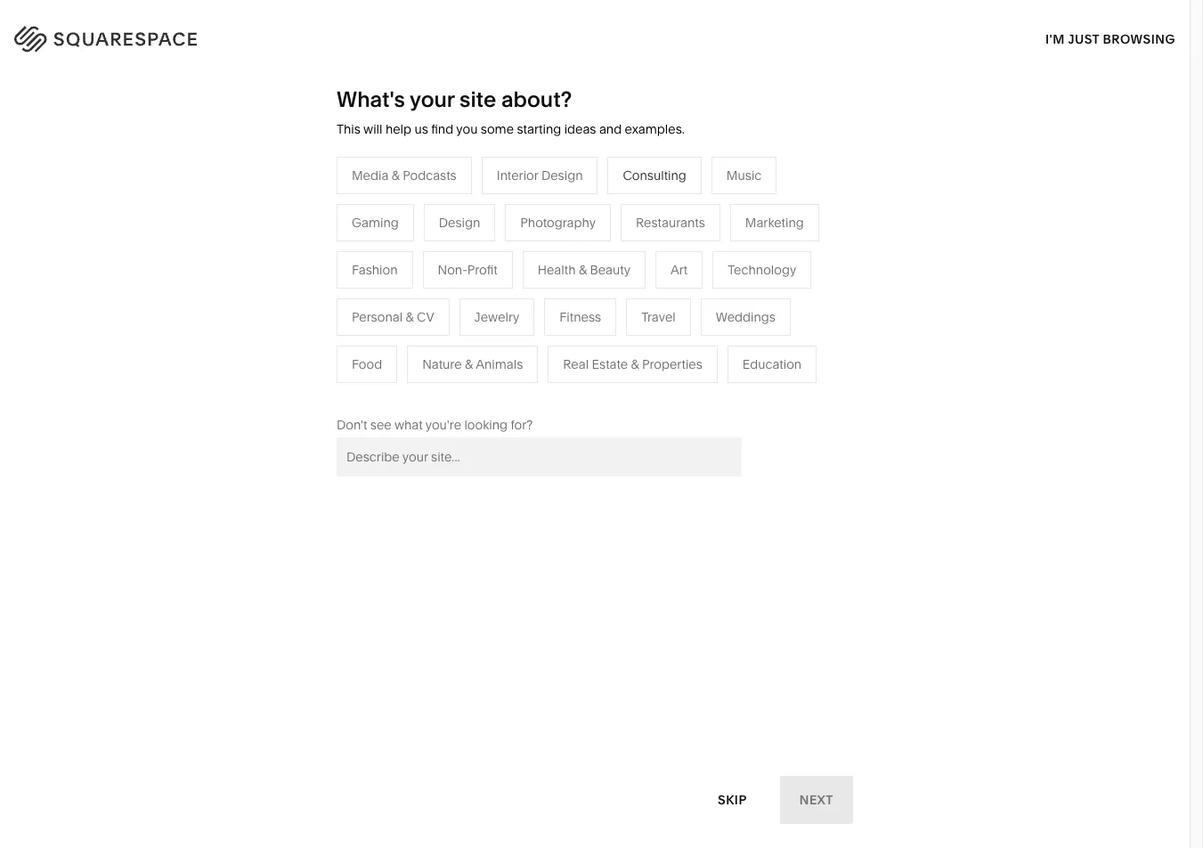 Task type: describe. For each thing, give the bounding box(es) containing it.
make
[[48, 96, 166, 151]]

community & non-profits link
[[437, 328, 603, 344]]

2 a from the left
[[1084, 105, 1092, 123]]

customizable
[[987, 122, 1078, 140]]

and inside what's your site about? this will help us find you some starting ideas and examples.
[[599, 121, 622, 137]]

Personal & CV radio
[[337, 298, 450, 336]]

templates
[[834, 139, 903, 157]]

and inside whether you need a portfolio website, an online store, or a personal blog, you can use squarespace's customizable and responsive website templates to get started.
[[1081, 122, 1107, 140]]

media & podcasts link
[[625, 301, 747, 317]]

1 vertical spatial real estate & properties
[[625, 381, 764, 397]]

us
[[415, 121, 428, 137]]

1 horizontal spatial media
[[625, 301, 661, 317]]

i'm just browsing link
[[1046, 14, 1176, 63]]

travel link
[[625, 247, 677, 264]]

to
[[906, 139, 920, 157]]

professional services link
[[437, 274, 579, 290]]

any
[[176, 96, 251, 151]]

photography
[[521, 215, 596, 231]]

fitness
[[560, 309, 601, 325]]

next button
[[780, 776, 853, 824]]

& up 'entertainment'
[[465, 356, 473, 372]]

food link
[[437, 354, 485, 370]]

pazari element
[[818, 609, 1141, 848]]

Restaurants radio
[[621, 204, 721, 241]]

ease.
[[277, 141, 390, 196]]

professional services
[[437, 274, 561, 290]]

nature
[[422, 356, 462, 372]]

1 vertical spatial weddings
[[625, 354, 684, 370]]

art
[[671, 262, 688, 278]]

education
[[743, 356, 802, 372]]

Music radio
[[712, 157, 777, 194]]

Media & Podcasts radio
[[337, 157, 472, 194]]

store,
[[1025, 105, 1063, 123]]

& inside radio
[[631, 356, 639, 372]]

community
[[437, 328, 505, 344]]

& left cv
[[406, 309, 414, 325]]

popular designs
[[266, 247, 363, 264]]

1 vertical spatial non-
[[519, 328, 549, 344]]

services
[[511, 274, 561, 290]]

Weddings radio
[[701, 298, 791, 336]]

non- inside radio
[[438, 262, 468, 278]]

skip button
[[699, 776, 767, 825]]

podcasts inside radio
[[403, 167, 457, 183]]

profit
[[468, 262, 498, 278]]

1 vertical spatial estate
[[653, 381, 689, 397]]

starting
[[517, 121, 561, 137]]

squarespace logo image
[[36, 22, 218, 49]]

get
[[923, 139, 946, 157]]

next
[[800, 792, 834, 808]]

interior design
[[497, 167, 583, 183]]

& down help
[[392, 167, 400, 183]]

entertainment link
[[437, 381, 537, 397]]

popular
[[266, 247, 312, 264]]

local business
[[437, 301, 524, 317]]

Real Estate & Properties radio
[[548, 345, 718, 383]]

browsing
[[1103, 31, 1176, 47]]

responsive
[[700, 139, 775, 157]]

Health & Beauty radio
[[523, 251, 646, 288]]

non-profit
[[438, 262, 498, 278]]

consulting
[[623, 167, 687, 183]]

about?
[[501, 86, 572, 112]]

personal & cv
[[352, 309, 434, 325]]

started.
[[949, 139, 1001, 157]]

Fashion radio
[[337, 251, 413, 288]]

1 horizontal spatial you
[[761, 105, 786, 123]]

design inside "interior design" radio
[[542, 167, 583, 183]]

template
[[262, 96, 454, 151]]

need
[[789, 105, 824, 123]]

an
[[960, 105, 976, 123]]

don't see what you're looking for?
[[337, 417, 533, 433]]

Don't see what you're looking for? field
[[337, 437, 742, 476]]

health & beauty link
[[249, 354, 359, 370]]

some
[[481, 121, 514, 137]]

or
[[1067, 105, 1081, 123]]

music
[[727, 167, 762, 183]]

1 a from the left
[[827, 105, 835, 123]]

make any template yours with ease.
[[48, 96, 464, 196]]

Art radio
[[656, 251, 703, 288]]

local
[[437, 301, 468, 317]]

travel inside radio
[[642, 309, 676, 325]]

events
[[625, 328, 663, 344]]

animals
[[476, 356, 523, 372]]

this
[[337, 121, 361, 137]]

Gaming radio
[[337, 204, 414, 241]]

personal
[[352, 309, 403, 325]]

2 horizontal spatial you
[[800, 122, 825, 140]]

events link
[[625, 328, 681, 344]]

fashion link
[[437, 247, 500, 264]]

Fitness radio
[[545, 298, 617, 336]]

Food radio
[[337, 345, 398, 383]]

Interior Design radio
[[482, 157, 598, 194]]

technology
[[728, 262, 797, 278]]

business
[[471, 301, 524, 317]]



Task type: locate. For each thing, give the bounding box(es) containing it.
media & podcasts down help
[[352, 167, 457, 183]]

properties down education at the right top of the page
[[704, 381, 764, 397]]

& down jewelry
[[508, 328, 516, 344]]

1 horizontal spatial real
[[625, 381, 650, 397]]

Design radio
[[424, 204, 496, 241]]

0 horizontal spatial food
[[352, 356, 382, 372]]

& down 'weddings' link
[[692, 381, 701, 397]]

0 horizontal spatial non-
[[438, 262, 468, 278]]

0 vertical spatial restaurants
[[636, 215, 705, 231]]

0 vertical spatial beauty
[[590, 262, 631, 278]]

0 vertical spatial properties
[[642, 356, 703, 372]]

1 horizontal spatial fashion
[[437, 247, 482, 264]]

1 horizontal spatial and
[[1081, 122, 1107, 140]]

1 horizontal spatial properties
[[704, 381, 764, 397]]

marketing
[[745, 215, 804, 231]]

Nature & Animals radio
[[407, 345, 538, 383]]

real estate & properties inside radio
[[563, 356, 703, 372]]

log
[[1126, 28, 1152, 44]]

i'm
[[1046, 31, 1065, 47]]

health & beauty up don't
[[249, 354, 341, 370]]

weddings
[[716, 309, 776, 325], [625, 354, 684, 370]]

1 vertical spatial real
[[625, 381, 650, 397]]

i'm just browsing
[[1046, 31, 1176, 47]]

1 horizontal spatial media & podcasts
[[625, 301, 729, 317]]

0 vertical spatial real
[[563, 356, 589, 372]]

real
[[563, 356, 589, 372], [625, 381, 650, 397]]

restaurants up travel link
[[636, 215, 705, 231]]

Jewelry radio
[[459, 298, 535, 336]]

examples.
[[625, 121, 685, 137]]

& down events at the right top
[[631, 356, 639, 372]]

site
[[460, 86, 497, 112]]

don't
[[337, 417, 367, 433]]

beauty inside option
[[590, 262, 631, 278]]

1 horizontal spatial design
[[542, 167, 583, 183]]

you left 'can'
[[800, 122, 825, 140]]

1 horizontal spatial a
[[1084, 105, 1092, 123]]

fashion up professional
[[437, 247, 482, 264]]

design right interior
[[542, 167, 583, 183]]

entertainment
[[437, 381, 519, 397]]

a right need
[[827, 105, 835, 123]]

Travel radio
[[626, 298, 691, 336]]

designs
[[315, 247, 363, 264]]

and right ideas on the top left of page
[[599, 121, 622, 137]]

0 horizontal spatial podcasts
[[403, 167, 457, 183]]

squarespace's
[[884, 122, 983, 140]]

media down will
[[352, 167, 389, 183]]

0 horizontal spatial real
[[563, 356, 589, 372]]

ideas
[[564, 121, 596, 137]]

Consulting radio
[[608, 157, 702, 194]]

interior
[[497, 167, 539, 183]]

0 vertical spatial health & beauty
[[538, 262, 631, 278]]

0 horizontal spatial media
[[352, 167, 389, 183]]

see
[[370, 417, 392, 433]]

0 vertical spatial health
[[538, 262, 576, 278]]

1 horizontal spatial beauty
[[590, 262, 631, 278]]

0 vertical spatial media & podcasts
[[352, 167, 457, 183]]

estate
[[592, 356, 628, 372], [653, 381, 689, 397]]

weddings inside radio
[[716, 309, 776, 325]]

restaurants down travel link
[[625, 274, 694, 290]]

health inside option
[[538, 262, 576, 278]]

just
[[1068, 31, 1100, 47]]

yours
[[48, 141, 167, 196]]

looking
[[465, 417, 508, 433]]

0 horizontal spatial design
[[439, 215, 481, 231]]

0 vertical spatial estate
[[592, 356, 628, 372]]

food down personal
[[352, 356, 382, 372]]

1 vertical spatial restaurants
[[625, 274, 694, 290]]

1 vertical spatial beauty
[[301, 354, 341, 370]]

media & podcasts inside radio
[[352, 167, 457, 183]]

community & non-profits
[[437, 328, 585, 344]]

1 vertical spatial properties
[[704, 381, 764, 397]]

popular designs link
[[249, 247, 363, 264]]

can
[[828, 122, 853, 140]]

and
[[599, 121, 622, 137], [1081, 122, 1107, 140]]

design inside design option
[[439, 215, 481, 231]]

& up fitness radio
[[579, 262, 587, 278]]

1 vertical spatial health & beauty
[[249, 354, 341, 370]]

will
[[364, 121, 383, 137]]

real estate & properties down events at the right top
[[563, 356, 703, 372]]

website
[[778, 139, 831, 157]]

real estate & properties down 'weddings' link
[[625, 381, 764, 397]]

squarespace logo link
[[36, 22, 262, 49]]

1 vertical spatial media
[[625, 301, 661, 317]]

weddings down the events link
[[625, 354, 684, 370]]

health
[[538, 262, 576, 278], [249, 354, 287, 370]]

real down profits
[[563, 356, 589, 372]]

estate inside radio
[[592, 356, 628, 372]]

podcasts down the restaurants link
[[676, 301, 729, 317]]

health & beauty up fitness radio
[[538, 262, 631, 278]]

Marketing radio
[[730, 204, 819, 241]]

lusaka image
[[433, 609, 757, 848]]

cv
[[417, 309, 434, 325]]

1 horizontal spatial podcasts
[[676, 301, 729, 317]]

find
[[431, 121, 454, 137]]

Non-Profit radio
[[423, 251, 513, 288]]

fashion
[[437, 247, 482, 264], [352, 262, 398, 278]]

health & beauty inside health & beauty option
[[538, 262, 631, 278]]

you inside what's your site about? this will help us find you some starting ideas and examples.
[[456, 121, 478, 137]]

travel up the events link
[[642, 309, 676, 325]]

travel up the restaurants link
[[625, 247, 659, 264]]

with
[[176, 141, 267, 196]]

gaming
[[352, 215, 399, 231]]

design up fashion link
[[439, 215, 481, 231]]

and right or
[[1081, 122, 1107, 140]]

1 horizontal spatial estate
[[653, 381, 689, 397]]

1 horizontal spatial health & beauty
[[538, 262, 631, 278]]

your
[[410, 86, 455, 112]]

fashion down gaming radio
[[352, 262, 398, 278]]

website,
[[900, 105, 957, 123]]

nature & animals
[[422, 356, 523, 372]]

0 horizontal spatial health
[[249, 354, 287, 370]]

0 vertical spatial travel
[[625, 247, 659, 264]]

weddings down the technology "radio"
[[716, 309, 776, 325]]

use
[[856, 122, 881, 140]]

profits
[[549, 328, 585, 344]]

whether
[[700, 105, 758, 123]]

properties down the events link
[[642, 356, 703, 372]]

1 vertical spatial podcasts
[[676, 301, 729, 317]]

food inside "radio"
[[352, 356, 382, 372]]

& left food "radio"
[[290, 354, 298, 370]]

what's your site about? this will help us find you some starting ideas and examples.
[[337, 86, 685, 137]]

travel
[[625, 247, 659, 264], [642, 309, 676, 325]]

estate down events at the right top
[[592, 356, 628, 372]]

1 vertical spatial travel
[[642, 309, 676, 325]]

properties inside real estate & properties radio
[[642, 356, 703, 372]]

Technology radio
[[713, 251, 812, 288]]

0 horizontal spatial beauty
[[301, 354, 341, 370]]

&
[[392, 167, 400, 183], [579, 262, 587, 278], [664, 301, 672, 317], [406, 309, 414, 325], [508, 328, 516, 344], [290, 354, 298, 370], [465, 356, 473, 372], [631, 356, 639, 372], [692, 381, 701, 397]]

0 horizontal spatial estate
[[592, 356, 628, 372]]

blog,
[[763, 122, 797, 140]]

whether you need a portfolio website, an online store, or a personal blog, you can use squarespace's customizable and responsive website templates to get started.
[[700, 105, 1107, 157]]

food
[[437, 354, 467, 370], [352, 356, 382, 372]]

0 vertical spatial real estate & properties
[[563, 356, 703, 372]]

fashion inside radio
[[352, 262, 398, 278]]

weddings link
[[625, 354, 702, 370]]

professional
[[437, 274, 508, 290]]

skip
[[718, 792, 747, 808]]

1 horizontal spatial non-
[[519, 328, 549, 344]]

personal
[[700, 122, 760, 140]]

in
[[1155, 28, 1168, 44]]

you're
[[426, 417, 462, 433]]

media
[[352, 167, 389, 183], [625, 301, 661, 317]]

0 horizontal spatial and
[[599, 121, 622, 137]]

media & podcasts down the restaurants link
[[625, 301, 729, 317]]

restaurants
[[636, 215, 705, 231], [625, 274, 694, 290]]

1 vertical spatial design
[[439, 215, 481, 231]]

a right or
[[1084, 105, 1092, 123]]

0 vertical spatial podcasts
[[403, 167, 457, 183]]

restaurants link
[[625, 274, 712, 290]]

local business link
[[437, 301, 542, 317]]

Photography radio
[[505, 204, 611, 241]]

you left need
[[761, 105, 786, 123]]

health & beauty
[[538, 262, 631, 278], [249, 354, 341, 370]]

podcasts
[[403, 167, 457, 183], [676, 301, 729, 317]]

portfolio
[[839, 105, 897, 123]]

0 vertical spatial design
[[542, 167, 583, 183]]

for?
[[511, 417, 533, 433]]

beauty up don't
[[301, 354, 341, 370]]

non-
[[438, 262, 468, 278], [519, 328, 549, 344]]

1 horizontal spatial health
[[538, 262, 576, 278]]

0 vertical spatial weddings
[[716, 309, 776, 325]]

real estate & properties link
[[625, 381, 782, 397]]

& down the restaurants link
[[664, 301, 672, 317]]

media up events at the right top
[[625, 301, 661, 317]]

real down 'weddings' link
[[625, 381, 650, 397]]

what's
[[337, 86, 405, 112]]

beauty up fitness
[[590, 262, 631, 278]]

0 horizontal spatial properties
[[642, 356, 703, 372]]

media inside media & podcasts radio
[[352, 167, 389, 183]]

1 vertical spatial media & podcasts
[[625, 301, 729, 317]]

podcasts down us
[[403, 167, 457, 183]]

restaurants inside radio
[[636, 215, 705, 231]]

help
[[386, 121, 412, 137]]

0 horizontal spatial health & beauty
[[249, 354, 341, 370]]

what
[[395, 417, 423, 433]]

1 vertical spatial health
[[249, 354, 287, 370]]

0 horizontal spatial a
[[827, 105, 835, 123]]

0 horizontal spatial weddings
[[625, 354, 684, 370]]

1 horizontal spatial weddings
[[716, 309, 776, 325]]

you right find
[[456, 121, 478, 137]]

0 vertical spatial non-
[[438, 262, 468, 278]]

0 horizontal spatial fashion
[[352, 262, 398, 278]]

food down 'community' on the top left
[[437, 354, 467, 370]]

online
[[980, 105, 1022, 123]]

media & podcasts
[[352, 167, 457, 183], [625, 301, 729, 317]]

1 horizontal spatial food
[[437, 354, 467, 370]]

lusaka element
[[433, 609, 757, 848]]

Education radio
[[728, 345, 817, 383]]

log             in link
[[1126, 28, 1168, 44]]

estate down 'weddings' link
[[653, 381, 689, 397]]

0 vertical spatial media
[[352, 167, 389, 183]]

0 horizontal spatial media & podcasts
[[352, 167, 457, 183]]

real inside real estate & properties radio
[[563, 356, 589, 372]]

0 horizontal spatial you
[[456, 121, 478, 137]]

pazari image
[[818, 609, 1141, 848]]



Task type: vqa. For each thing, say whether or not it's contained in the screenshot.
Get Started
no



